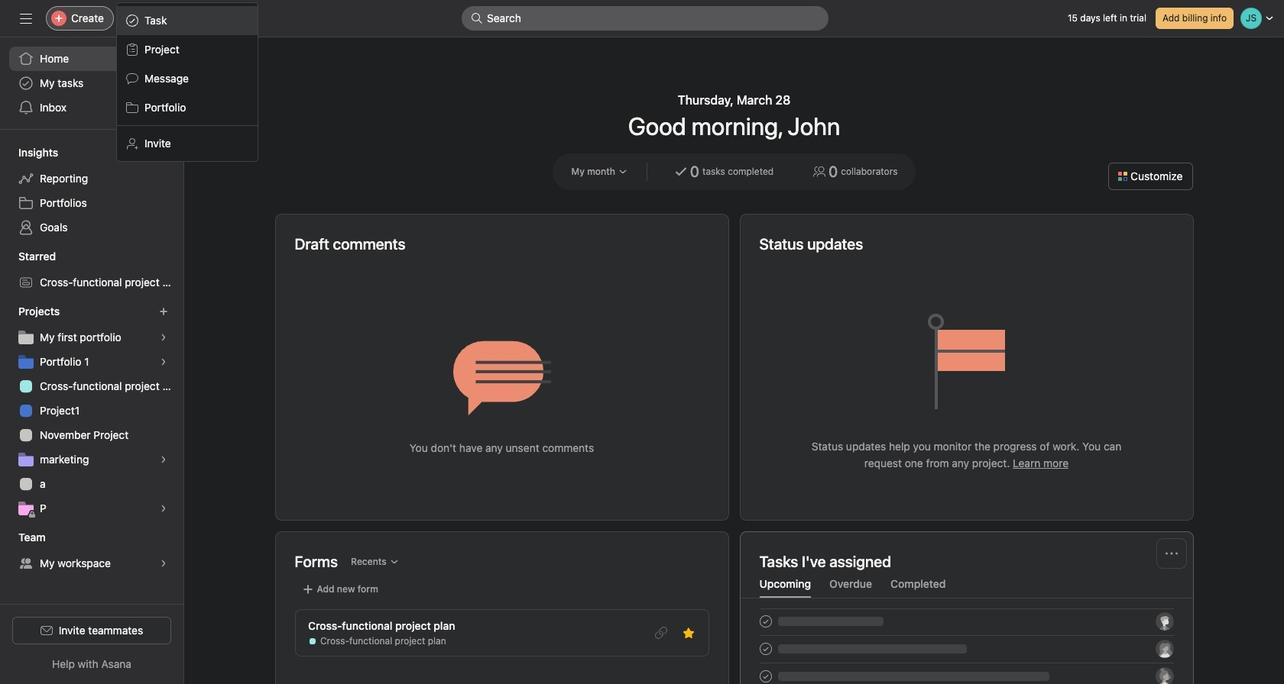 Task type: vqa. For each thing, say whether or not it's contained in the screenshot.
Hide sidebar icon
yes



Task type: locate. For each thing, give the bounding box(es) containing it.
see details, my first portfolio image
[[159, 333, 168, 342]]

list box
[[462, 6, 829, 31]]

starred element
[[0, 243, 183, 298]]

see details, p image
[[159, 505, 168, 514]]

teams element
[[0, 524, 183, 579]]

projects element
[[0, 298, 183, 524]]

menu item
[[117, 6, 258, 35]]

hide sidebar image
[[20, 12, 32, 24]]

global element
[[0, 37, 183, 129]]

see details, portfolio 1 image
[[159, 358, 168, 367]]



Task type: describe. For each thing, give the bounding box(es) containing it.
see details, my workspace image
[[159, 560, 168, 569]]

see details, marketing image
[[159, 456, 168, 465]]

prominent image
[[471, 12, 483, 24]]

remove from favorites image
[[682, 628, 694, 640]]

copy form link image
[[655, 628, 667, 640]]

new project or portfolio image
[[159, 307, 168, 316]]

insights element
[[0, 139, 183, 243]]



